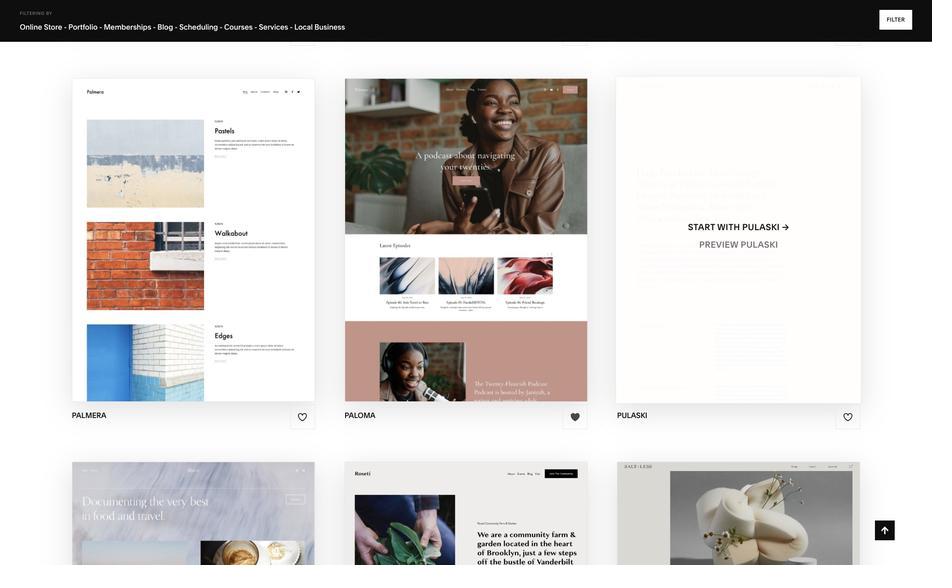 Task type: describe. For each thing, give the bounding box(es) containing it.
filter
[[887, 16, 905, 23]]

remove paloma from your favorites list image
[[570, 412, 580, 422]]

with for palmera
[[169, 222, 192, 233]]

scheduling
[[179, 22, 218, 31]]

back to top image
[[880, 526, 890, 535]]

courses
[[224, 22, 253, 31]]

start with pulaski button
[[688, 215, 790, 240]]

1 vertical spatial pulaski
[[741, 240, 778, 250]]

2 vertical spatial palmera
[[72, 411, 106, 420]]

preview pulaski
[[699, 240, 778, 250]]

paloma image
[[345, 79, 587, 401]]

palmera inside button
[[195, 222, 237, 233]]

palmera image
[[72, 79, 315, 401]]

filtering by
[[20, 11, 52, 16]]

store
[[44, 22, 62, 31]]

services
[[259, 22, 288, 31]]

2 - from the left
[[99, 22, 102, 31]]

start with palmera
[[140, 222, 237, 233]]

business
[[315, 22, 345, 31]]

local
[[294, 22, 313, 31]]

preview palmera
[[151, 240, 235, 250]]

online store - portfolio - memberships - blog - scheduling - courses - services - local business
[[20, 22, 345, 31]]

nevins
[[345, 27, 371, 36]]

preview for preview palmera
[[151, 240, 191, 250]]

with for pulaski
[[718, 222, 740, 233]]

pulaski inside button
[[743, 222, 780, 233]]

1 vertical spatial palmera
[[193, 240, 235, 250]]

start with pulaski
[[688, 222, 780, 233]]

saltless image
[[618, 462, 860, 565]]

preview for preview pulaski
[[699, 240, 739, 250]]



Task type: vqa. For each thing, say whether or not it's contained in the screenshot.
Add Ventura To Your Favorites List icon
no



Task type: locate. For each thing, give the bounding box(es) containing it.
1 - from the left
[[64, 22, 67, 31]]

start for start with palmera
[[140, 222, 167, 233]]

- right blog at left
[[175, 22, 178, 31]]

with for paloma
[[444, 222, 467, 233]]

2 with from the left
[[444, 222, 467, 233]]

7 - from the left
[[290, 22, 293, 31]]

- right courses
[[254, 22, 257, 31]]

with inside button
[[444, 222, 467, 233]]

preview down start with pulaski
[[699, 240, 739, 250]]

- right myhra
[[99, 22, 102, 31]]

start with paloma button
[[415, 215, 517, 240]]

0 vertical spatial pulaski
[[743, 222, 780, 233]]

paloma inside start with paloma button
[[470, 222, 508, 233]]

1 horizontal spatial preview
[[699, 240, 739, 250]]

1 horizontal spatial paloma
[[470, 222, 508, 233]]

- left local
[[290, 22, 293, 31]]

2 preview from the left
[[699, 240, 739, 250]]

add pulaski to your favorites list image
[[843, 412, 853, 422]]

start inside button
[[415, 222, 442, 233]]

6 - from the left
[[254, 22, 257, 31]]

0 horizontal spatial start
[[140, 222, 167, 233]]

preview pulaski link
[[699, 233, 778, 258]]

blog
[[158, 22, 173, 31]]

2 start from the left
[[415, 222, 442, 233]]

start with palmera button
[[140, 215, 247, 240]]

3 with from the left
[[718, 222, 740, 233]]

0 horizontal spatial preview
[[151, 240, 191, 250]]

1 preview from the left
[[151, 240, 191, 250]]

preview down start with palmera
[[151, 240, 191, 250]]

1 vertical spatial paloma
[[345, 411, 376, 420]]

3 start from the left
[[688, 222, 715, 233]]

0 horizontal spatial with
[[169, 222, 192, 233]]

memberships
[[104, 22, 151, 31]]

0 vertical spatial palmera
[[195, 222, 237, 233]]

preview
[[151, 240, 191, 250], [699, 240, 739, 250]]

palmera
[[195, 222, 237, 233], [193, 240, 235, 250], [72, 411, 106, 420]]

- right store
[[64, 22, 67, 31]]

- left courses
[[220, 22, 223, 31]]

pulaski image
[[617, 77, 861, 403]]

by
[[46, 11, 52, 16]]

rivoli image
[[72, 462, 315, 565]]

with
[[169, 222, 192, 233], [444, 222, 467, 233], [718, 222, 740, 233]]

4 - from the left
[[175, 22, 178, 31]]

start for start with paloma
[[415, 222, 442, 233]]

2 horizontal spatial with
[[718, 222, 740, 233]]

portfolio
[[68, 22, 98, 31]]

myhra
[[72, 27, 98, 36]]

preview palmera link
[[151, 233, 235, 258]]

filtering
[[20, 11, 45, 16]]

5 - from the left
[[220, 22, 223, 31]]

-
[[64, 22, 67, 31], [99, 22, 102, 31], [153, 22, 156, 31], [175, 22, 178, 31], [220, 22, 223, 31], [254, 22, 257, 31], [290, 22, 293, 31]]

add palmera to your favorites list image
[[298, 412, 308, 422]]

0 vertical spatial paloma
[[470, 222, 508, 233]]

start for start with pulaski
[[688, 222, 715, 233]]

pulaski
[[743, 222, 780, 233], [741, 240, 778, 250], [617, 411, 648, 420]]

filter button
[[880, 10, 913, 30]]

start with paloma
[[415, 222, 508, 233]]

3 - from the left
[[153, 22, 156, 31]]

1 horizontal spatial start
[[415, 222, 442, 233]]

1 with from the left
[[169, 222, 192, 233]]

0 horizontal spatial paloma
[[345, 411, 376, 420]]

paloma
[[470, 222, 508, 233], [345, 411, 376, 420]]

start
[[140, 222, 167, 233], [415, 222, 442, 233], [688, 222, 715, 233]]

1 horizontal spatial with
[[444, 222, 467, 233]]

online
[[20, 22, 42, 31]]

roseti image
[[345, 462, 587, 565]]

2 vertical spatial pulaski
[[617, 411, 648, 420]]

- left blog at left
[[153, 22, 156, 31]]

1 start from the left
[[140, 222, 167, 233]]

2 horizontal spatial start
[[688, 222, 715, 233]]



